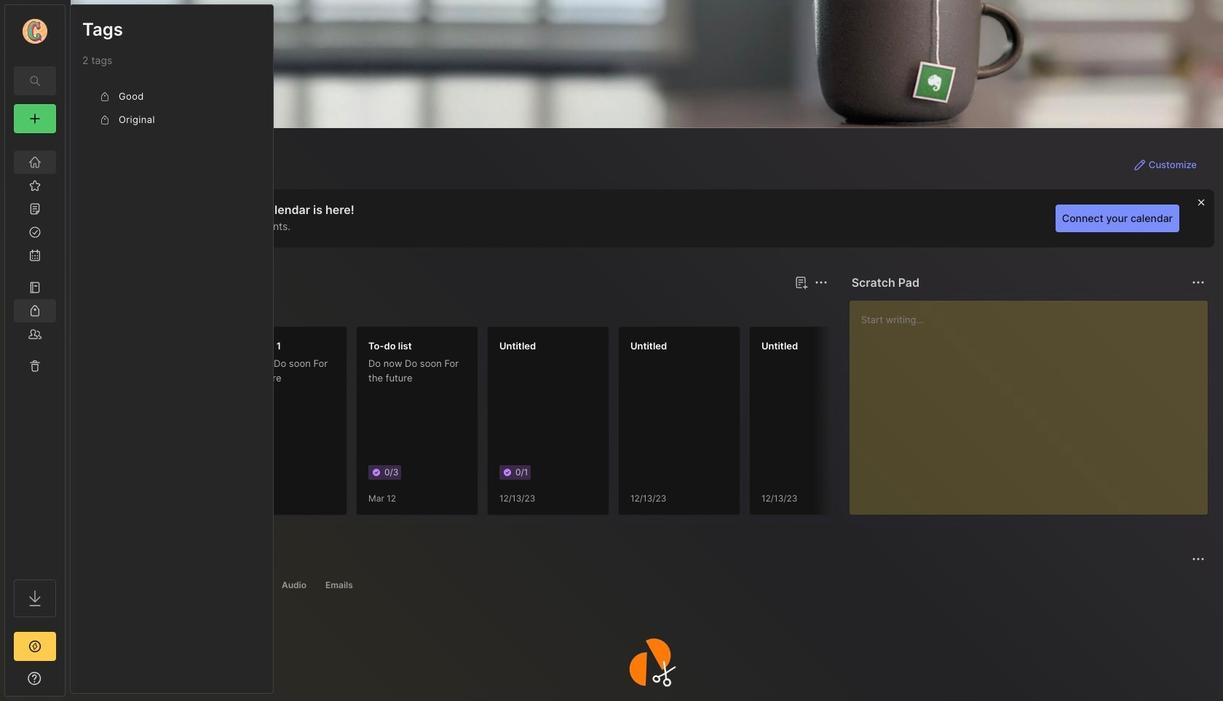 Task type: vqa. For each thing, say whether or not it's contained in the screenshot.
Click to expand icon
yes



Task type: describe. For each thing, give the bounding box(es) containing it.
Account field
[[5, 17, 65, 46]]

main element
[[0, 0, 70, 702]]

account image
[[23, 19, 47, 44]]

0 vertical spatial row group
[[82, 85, 262, 132]]

1 vertical spatial row group
[[94, 326, 1143, 525]]



Task type: locate. For each thing, give the bounding box(es) containing it.
tab
[[146, 300, 204, 318], [97, 577, 152, 594], [208, 577, 270, 594], [275, 577, 313, 594], [319, 577, 360, 594]]

row group
[[82, 85, 262, 132], [94, 326, 1143, 525]]

tree inside main element
[[5, 142, 65, 567]]

Start writing… text field
[[862, 301, 1208, 503]]

home image
[[28, 155, 42, 170]]

edit search image
[[26, 72, 44, 90]]

tree
[[5, 142, 65, 567]]

click to expand image
[[64, 675, 75, 692]]

tab list
[[97, 577, 1203, 594]]

upgrade image
[[26, 638, 44, 656]]

WHAT'S NEW field
[[5, 667, 65, 691]]



